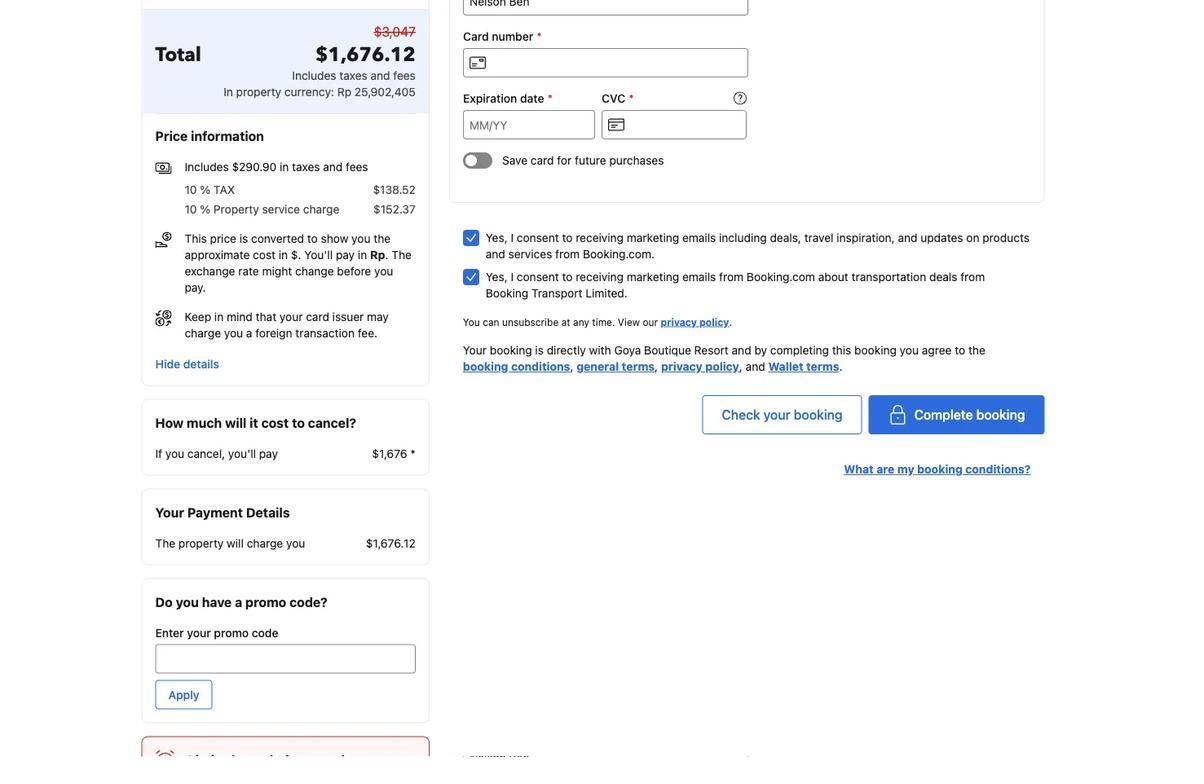 Task type: describe. For each thing, give the bounding box(es) containing it.
fee.
[[358, 327, 378, 340]]

mind
[[227, 310, 253, 324]]

exchange
[[185, 265, 235, 278]]

and left the services
[[486, 247, 505, 261]]

$3,047 $1,676.12
[[315, 24, 416, 68]]

code?
[[290, 594, 328, 610]]

do you have a promo code?
[[155, 594, 328, 610]]

card
[[306, 310, 329, 324]]

cancel,
[[187, 447, 225, 460]]

a inside keep in mind that your card issuer may charge you a foreign transaction fee.
[[246, 327, 252, 340]]

$.
[[291, 248, 301, 262]]

you down details
[[286, 536, 305, 550]]

information
[[191, 128, 264, 144]]

that
[[256, 310, 277, 324]]

rp
[[370, 248, 385, 262]]

to inside "this price is converted to show you the approximate cost in $. you'll pay in"
[[307, 232, 318, 245]]

general
[[577, 360, 619, 373]]

cancel?
[[308, 415, 356, 430]]

your for enter your promo code
[[187, 626, 211, 640]]

transportation
[[852, 270, 926, 284]]

our
[[643, 316, 658, 328]]

$138.52
[[373, 183, 416, 197]]

2 vertical spatial charge
[[247, 536, 283, 550]]

in
[[224, 85, 233, 99]]

charge inside keep in mind that your card issuer may charge you a foreign transaction fee.
[[185, 327, 221, 340]]

you inside your booking is directly with goya boutique resort and by completing this booking you agree to the booking conditions , general terms , privacy policy , and wallet terms .
[[900, 344, 919, 357]]

transport
[[532, 287, 583, 300]]

10 for 10 % property service charge
[[185, 203, 197, 216]]

to inside yes, i consent to receiving marketing emails including deals, travel inspiration, and updates on products and services from booking.com.
[[562, 231, 573, 245]]

marketing for including
[[627, 231, 679, 245]]

fees inside the includes taxes and fees in property currency: rp 25,902,405
[[393, 69, 416, 82]]

yes, for yes, i consent to receiving marketing emails including deals, travel inspiration, and updates on products and services from booking.com.
[[486, 231, 508, 245]]

yes, i consent to receiving marketing emails including deals, travel inspiration, and updates on products and services from booking.com.
[[486, 231, 1030, 261]]

can
[[483, 316, 499, 328]]

tax
[[214, 183, 235, 197]]

deals
[[930, 270, 958, 284]]

currency:
[[284, 85, 334, 99]]

is for booking
[[535, 344, 544, 357]]

on
[[967, 231, 980, 245]]

pay.
[[185, 281, 206, 294]]

. inside the . the exchange rate might change before you pay.
[[385, 248, 389, 262]]

updates
[[921, 231, 963, 245]]

you can unsubscribe at any time. view our privacy policy .
[[463, 316, 732, 328]]

price
[[155, 128, 188, 144]]

inspiration,
[[837, 231, 895, 245]]

change
[[295, 265, 334, 278]]

2 privacy policy link from the top
[[661, 360, 739, 373]]

includes for $290.90
[[185, 160, 229, 174]]

wallet terms link
[[769, 360, 839, 373]]

0 horizontal spatial property
[[179, 536, 224, 550]]

complete booking
[[915, 407, 1025, 423]]

0 vertical spatial $1,676.12
[[315, 41, 416, 68]]

keep
[[185, 310, 211, 324]]

your booking is directly with goya boutique resort and by completing this booking you agree to the booking conditions , general terms , privacy policy , and wallet terms .
[[463, 344, 986, 373]]

conditions
[[511, 360, 570, 373]]

check your booking button
[[702, 395, 862, 435]]

you right the do
[[176, 594, 199, 610]]

includes for taxes
[[292, 69, 336, 82]]

what are my booking conditions? link
[[844, 463, 1031, 476]]

if you cancel, you'll pay
[[155, 447, 278, 460]]

property
[[214, 203, 259, 216]]

the inside your booking is directly with goya boutique resort and by completing this booking you agree to the booking conditions , general terms , privacy policy , and wallet terms .
[[969, 344, 986, 357]]

code
[[252, 626, 278, 640]]

hide details
[[155, 357, 219, 370]]

$1,676
[[372, 447, 407, 460]]

and up show
[[323, 160, 343, 174]]

2 , from the left
[[655, 360, 658, 373]]

view
[[618, 316, 640, 328]]

10 for 10 % tax
[[185, 183, 197, 197]]

booking down wallet terms link
[[794, 407, 843, 423]]

details
[[246, 505, 290, 520]]

1 vertical spatial taxes
[[292, 160, 320, 174]]

price
[[210, 232, 236, 245]]

you right if
[[165, 447, 184, 460]]

booking conditions link
[[463, 360, 570, 373]]

1 privacy from the top
[[661, 316, 697, 328]]

agree
[[922, 344, 952, 357]]

your inside keep in mind that your card issuer may charge you a foreign transaction fee.
[[280, 310, 303, 324]]

your for your payment details
[[155, 505, 184, 520]]

time.
[[592, 316, 615, 328]]

to inside your booking is directly with goya boutique resort and by completing this booking you agree to the booking conditions , general terms , privacy policy , and wallet terms .
[[955, 344, 966, 357]]

% for tax
[[200, 183, 210, 197]]

general terms link
[[577, 360, 655, 373]]

and left by
[[732, 344, 751, 357]]

emails for including
[[682, 231, 716, 245]]

completing
[[770, 344, 829, 357]]

payment
[[187, 505, 243, 520]]

i for yes, i consent to receiving marketing emails from booking.com about transportation deals from booking transport limited.
[[511, 270, 514, 284]]

show
[[321, 232, 348, 245]]

your for check your booking
[[764, 407, 791, 423]]

do
[[155, 594, 173, 610]]

and down by
[[746, 360, 765, 373]]

check
[[722, 407, 760, 423]]

from inside yes, i consent to receiving marketing emails including deals, travel inspiration, and updates on products and services from booking.com.
[[555, 247, 580, 261]]

yes, i consent to receiving marketing emails from booking.com about transportation deals from booking transport limited.
[[486, 270, 985, 300]]

you'll
[[228, 447, 256, 460]]

. inside your booking is directly with goya boutique resort and by completing this booking you agree to the booking conditions , general terms , privacy policy , and wallet terms .
[[839, 360, 843, 373]]

issuer
[[332, 310, 364, 324]]

consent for and
[[517, 231, 559, 245]]

1 terms from the left
[[622, 360, 655, 373]]

the property will charge you
[[155, 536, 305, 550]]

1 vertical spatial fees
[[346, 160, 368, 174]]

1 vertical spatial promo
[[214, 626, 249, 640]]

10 % property service charge
[[185, 203, 339, 216]]

products
[[983, 231, 1030, 245]]

services
[[509, 247, 552, 261]]

you inside keep in mind that your card issuer may charge you a foreign transaction fee.
[[224, 327, 243, 340]]

transaction
[[295, 327, 355, 340]]

in right $290.90
[[280, 160, 289, 174]]

1 horizontal spatial from
[[719, 270, 744, 284]]

including
[[719, 231, 767, 245]]

about
[[818, 270, 849, 284]]

it
[[250, 415, 258, 430]]

and left updates
[[898, 231, 918, 245]]

3 , from the left
[[739, 360, 743, 373]]

have
[[202, 594, 232, 610]]

yes, for yes, i consent to receiving marketing emails from booking.com about transportation deals from booking transport limited.
[[486, 270, 508, 284]]

this
[[185, 232, 207, 245]]

booking.com
[[747, 270, 815, 284]]

this price is converted to show you the approximate cost in $. you'll pay in
[[185, 232, 391, 262]]

booking up the conditions?
[[976, 407, 1025, 423]]

booking down can
[[463, 360, 508, 373]]



Task type: locate. For each thing, give the bounding box(es) containing it.
0 vertical spatial policy
[[700, 316, 729, 328]]

1 vertical spatial will
[[227, 536, 244, 550]]

1 horizontal spatial .
[[729, 316, 732, 328]]

1 vertical spatial charge
[[185, 327, 221, 340]]

policy down resort
[[706, 360, 739, 373]]

directly
[[547, 344, 586, 357]]

travel
[[805, 231, 834, 245]]

emails down yes, i consent to receiving marketing emails including deals, travel inspiration, and updates on products and services from booking.com.
[[682, 270, 716, 284]]

, down directly
[[570, 360, 574, 373]]

0 vertical spatial a
[[246, 327, 252, 340]]

any
[[573, 316, 589, 328]]

% for property
[[200, 203, 210, 216]]

apply
[[168, 688, 199, 701]]

pay
[[336, 248, 355, 262], [259, 447, 278, 460]]

privacy right our
[[661, 316, 697, 328]]

0 horizontal spatial terms
[[622, 360, 655, 373]]

you inside "this price is converted to show you the approximate cost in $. you'll pay in"
[[352, 232, 371, 245]]

0 vertical spatial privacy
[[661, 316, 697, 328]]

and inside the includes taxes and fees in property currency: rp 25,902,405
[[371, 69, 390, 82]]

is
[[240, 232, 248, 245], [535, 344, 544, 357]]

privacy policy link down resort
[[661, 360, 739, 373]]

terms
[[622, 360, 655, 373], [806, 360, 839, 373]]

check your booking
[[722, 407, 843, 423]]

keep in mind that your card issuer may charge you a foreign transaction fee.
[[185, 310, 389, 340]]

foreign
[[255, 327, 292, 340]]

1 i from the top
[[511, 231, 514, 245]]

in left $.
[[279, 248, 288, 262]]

will left the it
[[225, 415, 247, 430]]

taxes up service
[[292, 160, 320, 174]]

if
[[155, 447, 162, 460]]

0 horizontal spatial from
[[555, 247, 580, 261]]

might
[[262, 265, 292, 278]]

1 vertical spatial pay
[[259, 447, 278, 460]]

a right have
[[235, 594, 242, 610]]

2 horizontal spatial charge
[[303, 203, 339, 216]]

emails
[[682, 231, 716, 245], [682, 270, 716, 284]]

from down yes, i consent to receiving marketing emails including deals, travel inspiration, and updates on products and services from booking.com.
[[719, 270, 744, 284]]

, down boutique on the right
[[655, 360, 658, 373]]

will down your payment details
[[227, 536, 244, 550]]

you
[[352, 232, 371, 245], [374, 265, 393, 278], [224, 327, 243, 340], [900, 344, 919, 357], [165, 447, 184, 460], [286, 536, 305, 550], [176, 594, 199, 610]]

0 horizontal spatial fees
[[346, 160, 368, 174]]

2 % from the top
[[200, 203, 210, 216]]

you inside the . the exchange rate might change before you pay.
[[374, 265, 393, 278]]

. down the this
[[839, 360, 843, 373]]

2 emails from the top
[[682, 270, 716, 284]]

. up your booking is directly with goya boutique resort and by completing this booking you agree to the booking conditions , general terms , privacy policy , and wallet terms .
[[729, 316, 732, 328]]

1 horizontal spatial fees
[[393, 69, 416, 82]]

marketing up booking.com.
[[627, 231, 679, 245]]

1 10 from the top
[[185, 183, 197, 197]]

property inside the includes taxes and fees in property currency: rp 25,902,405
[[236, 85, 281, 99]]

0 horizontal spatial charge
[[185, 327, 221, 340]]

1 , from the left
[[570, 360, 574, 373]]

the up the do
[[155, 536, 175, 550]]

marketing inside yes, i consent to receiving marketing emails from booking.com about transportation deals from booking transport limited.
[[627, 270, 679, 284]]

0 horizontal spatial is
[[240, 232, 248, 245]]

booking.com.
[[583, 247, 655, 261]]

0 vertical spatial consent
[[517, 231, 559, 245]]

1 horizontal spatial the
[[392, 248, 412, 262]]

10 left tax
[[185, 183, 197, 197]]

0 vertical spatial promo
[[245, 594, 286, 610]]

0 vertical spatial the
[[374, 232, 391, 245]]

you left agree
[[900, 344, 919, 357]]

% left tax
[[200, 183, 210, 197]]

from right the services
[[555, 247, 580, 261]]

0 horizontal spatial taxes
[[292, 160, 320, 174]]

rate
[[238, 265, 259, 278]]

2 10 from the top
[[185, 203, 197, 216]]

1 horizontal spatial pay
[[336, 248, 355, 262]]

policy inside your booking is directly with goya boutique resort and by completing this booking you agree to the booking conditions , general terms , privacy policy , and wallet terms .
[[706, 360, 739, 373]]

1 vertical spatial policy
[[706, 360, 739, 373]]

0 vertical spatial %
[[200, 183, 210, 197]]

0 vertical spatial i
[[511, 231, 514, 245]]

0 vertical spatial includes
[[292, 69, 336, 82]]

terms down the this
[[806, 360, 839, 373]]

service
[[262, 203, 300, 216]]

the inside the . the exchange rate might change before you pay.
[[392, 248, 412, 262]]

cost up might at the top left
[[253, 248, 276, 262]]

from right deals
[[961, 270, 985, 284]]

status
[[141, 737, 430, 757]]

a down mind on the top of page
[[246, 327, 252, 340]]

0 vertical spatial receiving
[[576, 231, 624, 245]]

receiving inside yes, i consent to receiving marketing emails from booking.com about transportation deals from booking transport limited.
[[576, 270, 624, 284]]

1 horizontal spatial a
[[246, 327, 252, 340]]

% down 10 % tax
[[200, 203, 210, 216]]

2 horizontal spatial from
[[961, 270, 985, 284]]

$1,676 *
[[372, 447, 416, 460]]

2 marketing from the top
[[627, 270, 679, 284]]

promo up code
[[245, 594, 286, 610]]

in left mind on the top of page
[[214, 310, 224, 324]]

is up conditions
[[535, 344, 544, 357]]

includes
[[292, 69, 336, 82], [185, 160, 229, 174]]

1 vertical spatial a
[[235, 594, 242, 610]]

2 consent from the top
[[517, 270, 559, 284]]

from
[[555, 247, 580, 261], [719, 270, 744, 284], [961, 270, 985, 284]]

2 terms from the left
[[806, 360, 839, 373]]

your
[[463, 344, 487, 357], [155, 505, 184, 520]]

1 emails from the top
[[682, 231, 716, 245]]

may
[[367, 310, 389, 324]]

marketing inside yes, i consent to receiving marketing emails including deals, travel inspiration, and updates on products and services from booking.com.
[[627, 231, 679, 245]]

0 horizontal spatial your
[[155, 505, 184, 520]]

1 consent from the top
[[517, 231, 559, 245]]

1 vertical spatial receiving
[[576, 270, 624, 284]]

property right in
[[236, 85, 281, 99]]

your right enter
[[187, 626, 211, 640]]

emails inside yes, i consent to receiving marketing emails from booking.com about transportation deals from booking transport limited.
[[682, 270, 716, 284]]

in inside keep in mind that your card issuer may charge you a foreign transaction fee.
[[214, 310, 224, 324]]

1 horizontal spatial taxes
[[339, 69, 368, 82]]

and
[[371, 69, 390, 82], [323, 160, 343, 174], [898, 231, 918, 245], [486, 247, 505, 261], [732, 344, 751, 357], [746, 360, 765, 373]]

approximate
[[185, 248, 250, 262]]

includes up currency:
[[292, 69, 336, 82]]

1 yes, from the top
[[486, 231, 508, 245]]

is inside your booking is directly with goya boutique resort and by completing this booking you agree to the booking conditions , general terms , privacy policy , and wallet terms .
[[535, 344, 544, 357]]

0 vertical spatial is
[[240, 232, 248, 245]]

consent up the services
[[517, 231, 559, 245]]

1 vertical spatial privacy policy link
[[661, 360, 739, 373]]

to inside yes, i consent to receiving marketing emails from booking.com about transportation deals from booking transport limited.
[[562, 270, 573, 284]]

1 vertical spatial i
[[511, 270, 514, 284]]

booking
[[490, 344, 532, 357], [855, 344, 897, 357], [463, 360, 508, 373], [794, 407, 843, 423], [976, 407, 1025, 423], [917, 463, 963, 476]]

fees
[[393, 69, 416, 82], [346, 160, 368, 174]]

booking right my
[[917, 463, 963, 476]]

your inside button
[[764, 407, 791, 423]]

are
[[877, 463, 895, 476]]

booking right the this
[[855, 344, 897, 357]]

0 vertical spatial emails
[[682, 231, 716, 245]]

1 % from the top
[[200, 183, 210, 197]]

1 horizontal spatial includes
[[292, 69, 336, 82]]

1 vertical spatial $1,676.12
[[366, 536, 416, 550]]

the right rp
[[392, 248, 412, 262]]

2 horizontal spatial ,
[[739, 360, 743, 373]]

1 vertical spatial your
[[155, 505, 184, 520]]

in
[[280, 160, 289, 174], [279, 248, 288, 262], [358, 248, 367, 262], [214, 310, 224, 324]]

0 horizontal spatial .
[[385, 248, 389, 262]]

1 vertical spatial marketing
[[627, 270, 679, 284]]

receiving for limited.
[[576, 270, 624, 284]]

$152.37
[[374, 203, 416, 216]]

your right check at the right bottom of page
[[764, 407, 791, 423]]

marketing for from
[[627, 270, 679, 284]]

1 vertical spatial the
[[969, 344, 986, 357]]

rp 25,902,405
[[337, 85, 416, 99]]

1 horizontal spatial your
[[280, 310, 303, 324]]

2 horizontal spatial your
[[764, 407, 791, 423]]

and up rp 25,902,405
[[371, 69, 390, 82]]

1 vertical spatial your
[[764, 407, 791, 423]]

$3,047
[[374, 24, 416, 40]]

1 vertical spatial .
[[729, 316, 732, 328]]

$1,676.12
[[315, 41, 416, 68], [366, 536, 416, 550]]

0 horizontal spatial the
[[155, 536, 175, 550]]

property down payment
[[179, 536, 224, 550]]

your down you
[[463, 344, 487, 357]]

yes, inside yes, i consent to receiving marketing emails including deals, travel inspiration, and updates on products and services from booking.com.
[[486, 231, 508, 245]]

policy up resort
[[700, 316, 729, 328]]

i up the services
[[511, 231, 514, 245]]

your
[[280, 310, 303, 324], [764, 407, 791, 423], [187, 626, 211, 640]]

2 i from the top
[[511, 270, 514, 284]]

promo
[[245, 594, 286, 610], [214, 626, 249, 640]]

your up foreign
[[280, 310, 303, 324]]

will for property
[[227, 536, 244, 550]]

1 vertical spatial property
[[179, 536, 224, 550]]

0 vertical spatial your
[[463, 344, 487, 357]]

this
[[832, 344, 851, 357]]

i inside yes, i consent to receiving marketing emails from booking.com about transportation deals from booking transport limited.
[[511, 270, 514, 284]]

pay right you'll
[[259, 447, 278, 460]]

receiving inside yes, i consent to receiving marketing emails including deals, travel inspiration, and updates on products and services from booking.com.
[[576, 231, 624, 245]]

0 vertical spatial taxes
[[339, 69, 368, 82]]

0 vertical spatial privacy policy link
[[661, 316, 729, 328]]

your payment details
[[155, 505, 290, 520]]

hide details button
[[149, 349, 226, 379]]

boutique
[[644, 344, 691, 357]]

1 vertical spatial consent
[[517, 270, 559, 284]]

0 vertical spatial pay
[[336, 248, 355, 262]]

complete
[[915, 407, 973, 423]]

1 vertical spatial privacy
[[661, 360, 703, 373]]

0 horizontal spatial pay
[[259, 447, 278, 460]]

receiving up booking.com.
[[576, 231, 624, 245]]

i inside yes, i consent to receiving marketing emails including deals, travel inspiration, and updates on products and services from booking.com.
[[511, 231, 514, 245]]

0 horizontal spatial a
[[235, 594, 242, 610]]

1 vertical spatial is
[[535, 344, 544, 357]]

receiving for and
[[576, 231, 624, 245]]

your left payment
[[155, 505, 184, 520]]

privacy policy link up resort
[[661, 316, 729, 328]]

1 horizontal spatial charge
[[247, 536, 283, 550]]

is right the price
[[240, 232, 248, 245]]

1 privacy policy link from the top
[[661, 316, 729, 328]]

is for price
[[240, 232, 248, 245]]

complete booking button
[[869, 395, 1045, 435]]

0 horizontal spatial ,
[[570, 360, 574, 373]]

. the exchange rate might change before you pay.
[[185, 248, 412, 294]]

fees up rp 25,902,405
[[393, 69, 416, 82]]

what
[[844, 463, 874, 476]]

0 vertical spatial property
[[236, 85, 281, 99]]

2 receiving from the top
[[576, 270, 624, 284]]

price information
[[155, 128, 264, 144]]

0 vertical spatial .
[[385, 248, 389, 262]]

includes taxes and fees in property currency: rp 25,902,405
[[224, 69, 416, 99]]

charge down details
[[247, 536, 283, 550]]

with
[[589, 344, 611, 357]]

1 vertical spatial yes,
[[486, 270, 508, 284]]

privacy down boutique on the right
[[661, 360, 703, 373]]

1 horizontal spatial terms
[[806, 360, 839, 373]]

much
[[187, 415, 222, 430]]

yes, inside yes, i consent to receiving marketing emails from booking.com about transportation deals from booking transport limited.
[[486, 270, 508, 284]]

charge up show
[[303, 203, 339, 216]]

booking up booking conditions link
[[490, 344, 532, 357]]

0 vertical spatial 10
[[185, 183, 197, 197]]

cost
[[253, 248, 276, 262], [261, 415, 289, 430]]

2 horizontal spatial .
[[839, 360, 843, 373]]

2 privacy from the top
[[661, 360, 703, 373]]

emails inside yes, i consent to receiving marketing emails including deals, travel inspiration, and updates on products and services from booking.com.
[[682, 231, 716, 245]]

1 horizontal spatial the
[[969, 344, 986, 357]]

0 vertical spatial yes,
[[486, 231, 508, 245]]

details
[[183, 357, 219, 370]]

the inside "this price is converted to show you the approximate cost in $. you'll pay in"
[[374, 232, 391, 245]]

0 horizontal spatial the
[[374, 232, 391, 245]]

0 horizontal spatial includes
[[185, 160, 229, 174]]

unsubscribe
[[502, 316, 559, 328]]

taxes
[[339, 69, 368, 82], [292, 160, 320, 174]]

0 vertical spatial charge
[[303, 203, 339, 216]]

pay up before
[[336, 248, 355, 262]]

privacy inside your booking is directly with goya boutique resort and by completing this booking you agree to the booking conditions , general terms , privacy policy , and wallet terms .
[[661, 360, 703, 373]]

1 horizontal spatial your
[[463, 344, 487, 357]]

you down mind on the top of page
[[224, 327, 243, 340]]

2 vertical spatial your
[[187, 626, 211, 640]]

my
[[898, 463, 915, 476]]

i for yes, i consent to receiving marketing emails including deals, travel inspiration, and updates on products and services from booking.com.
[[511, 231, 514, 245]]

1 horizontal spatial is
[[535, 344, 544, 357]]

consent down the services
[[517, 270, 559, 284]]

in left rp
[[358, 248, 367, 262]]

the right agree
[[969, 344, 986, 357]]

marketing down booking.com.
[[627, 270, 679, 284]]

cost right the it
[[261, 415, 289, 430]]

consent inside yes, i consent to receiving marketing emails from booking.com about transportation deals from booking transport limited.
[[517, 270, 559, 284]]

what are my booking conditions?
[[844, 463, 1031, 476]]

0 vertical spatial your
[[280, 310, 303, 324]]

.
[[385, 248, 389, 262], [729, 316, 732, 328], [839, 360, 843, 373]]

emails left including
[[682, 231, 716, 245]]

how much will it cost to cancel?
[[155, 415, 356, 430]]

deals,
[[770, 231, 801, 245]]

10 down 10 % tax
[[185, 203, 197, 216]]

1 horizontal spatial property
[[236, 85, 281, 99]]

1 horizontal spatial ,
[[655, 360, 658, 373]]

0 horizontal spatial your
[[187, 626, 211, 640]]

i
[[511, 231, 514, 245], [511, 270, 514, 284]]

2 yes, from the top
[[486, 270, 508, 284]]

1 marketing from the top
[[627, 231, 679, 245]]

0 vertical spatial marketing
[[627, 231, 679, 245]]

emails for from
[[682, 270, 716, 284]]

0 vertical spatial the
[[392, 248, 412, 262]]

includes up 10 % tax
[[185, 160, 229, 174]]

wallet
[[769, 360, 804, 373]]

0 vertical spatial fees
[[393, 69, 416, 82]]

includes inside the includes taxes and fees in property currency: rp 25,902,405
[[292, 69, 336, 82]]

consent inside yes, i consent to receiving marketing emails including deals, travel inspiration, and updates on products and services from booking.com.
[[517, 231, 559, 245]]

. down the $152.37
[[385, 248, 389, 262]]

is inside "this price is converted to show you the approximate cost in $. you'll pay in"
[[240, 232, 248, 245]]

at
[[562, 316, 570, 328]]

terms down goya
[[622, 360, 655, 373]]

1 vertical spatial %
[[200, 203, 210, 216]]

2 vertical spatial .
[[839, 360, 843, 373]]

conditions?
[[966, 463, 1031, 476]]

1 vertical spatial includes
[[185, 160, 229, 174]]

consent for limited.
[[517, 270, 559, 284]]

1 vertical spatial the
[[155, 536, 175, 550]]

your inside your booking is directly with goya boutique resort and by completing this booking you agree to the booking conditions , general terms , privacy policy , and wallet terms .
[[463, 344, 487, 357]]

the up rp
[[374, 232, 391, 245]]

promo down do you have a promo code?
[[214, 626, 249, 640]]

, left wallet
[[739, 360, 743, 373]]

to
[[562, 231, 573, 245], [307, 232, 318, 245], [562, 270, 573, 284], [955, 344, 966, 357], [292, 415, 305, 430]]

pay inside "this price is converted to show you the approximate cost in $. you'll pay in"
[[336, 248, 355, 262]]

1 vertical spatial 10
[[185, 203, 197, 216]]

you down rp
[[374, 265, 393, 278]]

fees up show
[[346, 160, 368, 174]]

you up rp
[[352, 232, 371, 245]]

marketing
[[627, 231, 679, 245], [627, 270, 679, 284]]

hide
[[155, 357, 180, 370]]

0 vertical spatial cost
[[253, 248, 276, 262]]

$290.90
[[232, 160, 277, 174]]

Enter your promo code text field
[[155, 644, 416, 674]]

cost inside "this price is converted to show you the approximate cost in $. you'll pay in"
[[253, 248, 276, 262]]

taxes up rp 25,902,405
[[339, 69, 368, 82]]

your for your booking is directly with goya boutique resort and by completing this booking you agree to the booking conditions , general terms , privacy policy , and wallet terms .
[[463, 344, 487, 357]]

the
[[374, 232, 391, 245], [969, 344, 986, 357]]

taxes inside the includes taxes and fees in property currency: rp 25,902,405
[[339, 69, 368, 82]]

1 vertical spatial cost
[[261, 415, 289, 430]]

charge down keep
[[185, 327, 221, 340]]

1 vertical spatial emails
[[682, 270, 716, 284]]

10 % tax
[[185, 183, 235, 197]]

1 receiving from the top
[[576, 231, 624, 245]]

0 vertical spatial will
[[225, 415, 247, 430]]

receiving up limited.
[[576, 270, 624, 284]]

i up booking
[[511, 270, 514, 284]]

booking
[[486, 287, 529, 300]]

you'll
[[304, 248, 333, 262]]

includes $290.90 in taxes and fees
[[185, 160, 368, 174]]

will for much
[[225, 415, 247, 430]]

converted
[[251, 232, 304, 245]]



Task type: vqa. For each thing, say whether or not it's contained in the screenshot.
property
yes



